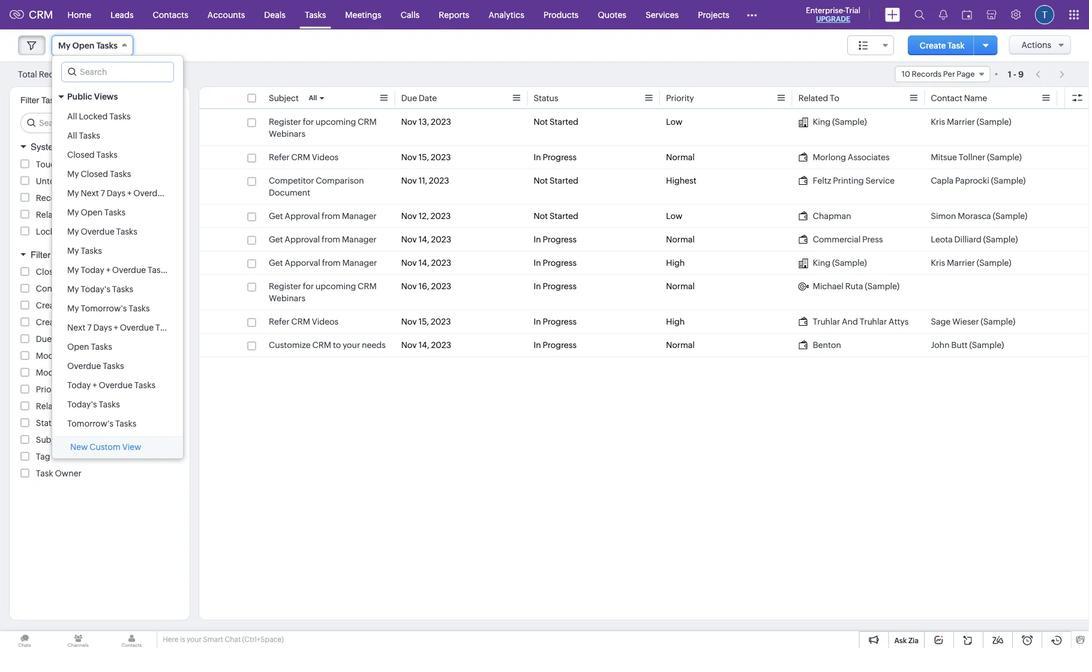 Task type: describe. For each thing, give the bounding box(es) containing it.
register for upcoming crm webinars for nov 16, 2023
[[269, 282, 377, 303]]

for for nov 13, 2023
[[303, 117, 314, 127]]

deals link
[[255, 0, 295, 29]]

tag
[[36, 452, 50, 462]]

feltz printing service link
[[799, 175, 895, 187]]

search element
[[908, 0, 932, 29]]

6 in progress from the top
[[534, 340, 577, 350]]

nov 12, 2023
[[401, 211, 451, 221]]

refer crm videos for normal
[[269, 152, 339, 162]]

for for nov 16, 2023
[[303, 282, 314, 291]]

my today's tasks option
[[52, 280, 183, 299]]

my for my open tasks option
[[67, 208, 79, 217]]

leota dilliard (sample)
[[931, 235, 1018, 244]]

by for created
[[69, 301, 79, 310]]

create menu element
[[878, 0, 908, 29]]

+ inside option
[[93, 381, 97, 390]]

my today's tasks
[[67, 285, 133, 294]]

reports
[[439, 10, 470, 20]]

calendar image
[[962, 10, 973, 20]]

my for my overdue tasks option
[[67, 227, 79, 237]]

progress for morlong
[[543, 152, 577, 162]]

in progress for king
[[534, 258, 577, 268]]

my closed tasks
[[67, 169, 131, 179]]

open inside my open tasks option
[[81, 208, 103, 217]]

upcoming for nov 16, 2023
[[316, 282, 356, 291]]

-
[[1014, 69, 1017, 79]]

king for low
[[813, 117, 831, 127]]

my closed tasks option
[[52, 164, 183, 184]]

nov for competitor comparison document link in the top of the page
[[401, 176, 417, 186]]

simon morasca (sample)
[[931, 211, 1028, 221]]

0 horizontal spatial contact name
[[36, 284, 92, 294]]

not started for nov 13, 2023
[[534, 117, 579, 127]]

open tasks option
[[52, 337, 183, 357]]

not for nov 12, 2023
[[534, 211, 548, 221]]

crm left the home link
[[29, 9, 53, 21]]

search image
[[915, 10, 925, 20]]

7 inside option
[[87, 323, 92, 333]]

register for nov 16, 2023
[[269, 282, 301, 291]]

services
[[646, 10, 679, 20]]

0 horizontal spatial to
[[67, 402, 77, 411]]

not for nov 11, 2023
[[534, 176, 548, 186]]

smart
[[203, 636, 223, 644]]

2023 for register for upcoming crm webinars link related to nov 16, 2023
[[431, 282, 451, 291]]

is
[[180, 636, 185, 644]]

1 truhlar from the left
[[813, 317, 841, 327]]

created for created time
[[36, 318, 67, 327]]

+ down my closed tasks option
[[127, 189, 132, 198]]

in progress for commercial
[[534, 235, 577, 244]]

(sample) for high's kris marrier (sample) 'link'
[[977, 258, 1012, 268]]

customize crm to your needs
[[269, 340, 386, 350]]

all for all tasks
[[67, 131, 77, 140]]

Search text field
[[62, 62, 173, 82]]

time for modified time
[[73, 368, 92, 378]]

time for closed time
[[65, 267, 84, 277]]

all tasks
[[67, 131, 100, 140]]

0 vertical spatial date
[[419, 93, 437, 103]]

nov for the get approval from manager link for nov 14, 2023
[[401, 235, 417, 244]]

today's inside the my today's tasks "option"
[[81, 285, 110, 294]]

today's inside the today's tasks option
[[67, 400, 97, 409]]

filter by fields
[[31, 249, 90, 260]]

low for chapman
[[666, 211, 683, 221]]

kris for low
[[931, 117, 946, 127]]

0 horizontal spatial action
[[66, 193, 92, 203]]

1 horizontal spatial to
[[830, 93, 840, 103]]

0 vertical spatial subject
[[269, 93, 299, 103]]

nov 16, 2023
[[401, 282, 451, 291]]

2023 for competitor comparison document link in the top of the page
[[429, 176, 449, 186]]

register for upcoming crm webinars link for nov 16, 2023
[[269, 280, 389, 304]]

(sample) right ruta
[[865, 282, 900, 291]]

overdue up the my today's tasks "option"
[[112, 265, 146, 275]]

contacts image
[[107, 632, 156, 648]]

1 horizontal spatial due date
[[401, 93, 437, 103]]

closed for closed time
[[36, 267, 63, 277]]

accounts link
[[198, 0, 255, 29]]

(sample) up 'morlong associates'
[[833, 117, 867, 127]]

0 horizontal spatial date
[[53, 334, 72, 344]]

nov 14, 2023 for customize crm to your needs
[[401, 340, 451, 350]]

overdue up my open tasks option
[[133, 189, 167, 198]]

associates
[[848, 152, 890, 162]]

by for filter
[[53, 249, 64, 260]]

in progress for morlong
[[534, 152, 577, 162]]

crm up the competitor
[[291, 152, 310, 162]]

chats image
[[0, 632, 49, 648]]

get approval from manager for nov 12, 2023
[[269, 211, 377, 221]]

0 horizontal spatial contact
[[36, 284, 68, 294]]

overdue down open tasks
[[67, 361, 101, 371]]

king (sample) link for high
[[799, 257, 867, 269]]

0 vertical spatial days
[[107, 189, 126, 198]]

get for high
[[269, 258, 283, 268]]

2 truhlar from the left
[[860, 317, 887, 327]]

not for nov 13, 2023
[[534, 117, 548, 127]]

1 horizontal spatial your
[[343, 340, 360, 350]]

my open tasks option
[[52, 203, 183, 222]]

home
[[68, 10, 91, 20]]

my down untouched records
[[67, 189, 79, 198]]

overdue down overdue tasks option
[[99, 381, 133, 390]]

task inside button
[[948, 41, 965, 50]]

2 vertical spatial related
[[36, 402, 66, 411]]

chapman
[[813, 211, 852, 221]]

filter tasks by
[[20, 95, 74, 105]]

approval for nov 14, 2023
[[285, 235, 320, 244]]

press
[[863, 235, 883, 244]]

records for 10
[[912, 70, 942, 79]]

from for normal
[[322, 235, 340, 244]]

not started for nov 12, 2023
[[534, 211, 579, 221]]

public
[[67, 92, 92, 101]]

ask
[[895, 637, 907, 645]]

0 vertical spatial priority
[[666, 93, 694, 103]]

truhlar and truhlar attys
[[813, 317, 909, 327]]

records for total
[[39, 69, 71, 79]]

paprocki
[[956, 176, 990, 186]]

nov 13, 2023
[[401, 117, 451, 127]]

1 vertical spatial status
[[36, 418, 61, 428]]

0 vertical spatial today
[[81, 265, 104, 275]]

morlong
[[813, 152, 846, 162]]

crm link
[[10, 9, 53, 21]]

profile element
[[1028, 0, 1062, 29]]

new
[[70, 442, 88, 452]]

get approval from manager link for nov 14, 2023
[[269, 234, 377, 246]]

0 vertical spatial related
[[799, 93, 829, 103]]

signals element
[[932, 0, 955, 29]]

(sample) for mitsue tollner (sample) link
[[988, 152, 1022, 162]]

commercial
[[813, 235, 861, 244]]

customize
[[269, 340, 311, 350]]

get for low
[[269, 211, 283, 221]]

created by
[[36, 301, 79, 310]]

1 - 9
[[1008, 69, 1024, 79]]

1 vertical spatial closed
[[81, 169, 108, 179]]

view
[[122, 442, 141, 452]]

14, for get approval from manager
[[419, 235, 430, 244]]

feltz
[[813, 176, 832, 186]]

nov 14, 2023 for get approval from manager
[[401, 235, 451, 244]]

sage wieser (sample)
[[931, 317, 1016, 327]]

my tasks
[[67, 246, 102, 256]]

morlong associates link
[[799, 151, 890, 163]]

new custom view
[[70, 442, 141, 452]]

new custom view link
[[52, 437, 183, 459]]

chat
[[225, 636, 241, 644]]

crm down get apporval from manager link in the top left of the page
[[358, 282, 377, 291]]

and
[[842, 317, 858, 327]]

in for michael
[[534, 282, 541, 291]]

Search text field
[[21, 113, 180, 133]]

my overdue tasks option
[[52, 222, 183, 241]]

here
[[163, 636, 179, 644]]

8 nov from the top
[[401, 317, 417, 327]]

from for high
[[322, 258, 341, 268]]

0 vertical spatial status
[[534, 93, 559, 103]]

my tasks option
[[52, 241, 183, 261]]

normal for morlong
[[666, 152, 695, 162]]

king for high
[[813, 258, 831, 268]]

crm left 13,
[[358, 117, 377, 127]]

6 progress from the top
[[543, 340, 577, 350]]

today inside option
[[67, 381, 91, 390]]

related records action
[[36, 210, 127, 219]]

tasks inside "option"
[[112, 285, 133, 294]]

task owner
[[36, 469, 82, 478]]

1 vertical spatial due
[[36, 334, 52, 344]]

my tomorrow's tasks
[[67, 304, 150, 313]]

nov for register for upcoming crm webinars link associated with nov 13, 2023
[[401, 117, 417, 127]]

my next 7 days + overdue tasks
[[67, 189, 190, 198]]

filter for filter tasks by
[[20, 95, 39, 105]]

0 horizontal spatial related to
[[36, 402, 77, 411]]

tomorrow's tasks option
[[52, 414, 183, 433]]

1 vertical spatial priority
[[36, 385, 64, 394]]

size image
[[859, 40, 869, 51]]

12,
[[419, 211, 429, 221]]

upgrade
[[816, 15, 851, 23]]

14, for get apporval from manager
[[419, 258, 430, 268]]

0 vertical spatial next
[[81, 189, 99, 198]]

upcoming for nov 13, 2023
[[316, 117, 356, 127]]

capla paprocki (sample)
[[931, 176, 1026, 186]]

0 vertical spatial contact name
[[931, 93, 988, 103]]

ask zia
[[895, 637, 919, 645]]

morlong associates
[[813, 152, 890, 162]]

dilliard
[[955, 235, 982, 244]]

refer for high
[[269, 317, 290, 327]]

tasks link
[[295, 0, 336, 29]]

in for truhlar
[[534, 317, 541, 327]]

all for all
[[309, 94, 317, 102]]

progress for commercial
[[543, 235, 577, 244]]

king (sample) for low
[[813, 117, 867, 127]]

highest
[[666, 176, 697, 186]]

tomorrow's tasks
[[67, 419, 136, 429]]

+ up the my today's tasks
[[106, 265, 110, 275]]

started for nov 11, 2023
[[550, 176, 579, 186]]

normal for commercial
[[666, 235, 695, 244]]

1
[[1008, 69, 1012, 79]]

10 records per page
[[902, 70, 975, 79]]

videos for high
[[312, 317, 339, 327]]

public views
[[67, 92, 118, 101]]

michael ruta (sample)
[[813, 282, 900, 291]]

today's tasks option
[[52, 395, 183, 414]]

deals
[[264, 10, 286, 20]]

all locked tasks option
[[52, 107, 183, 126]]

per
[[944, 70, 956, 79]]

1 vertical spatial action
[[101, 210, 127, 219]]

My Open Tasks field
[[52, 35, 133, 56]]

register for upcoming crm webinars for nov 13, 2023
[[269, 117, 377, 139]]

webinars for nov 16, 2023
[[269, 294, 306, 303]]

meetings link
[[336, 0, 391, 29]]

create task
[[920, 41, 965, 50]]

started for nov 12, 2023
[[550, 211, 579, 221]]

filters
[[97, 142, 121, 152]]

morasca
[[958, 211, 992, 221]]

john
[[931, 340, 950, 350]]

next 7 days + overdue tasks
[[67, 323, 177, 333]]

overdue up open tasks option
[[120, 323, 154, 333]]

records for untouched
[[82, 176, 114, 186]]

michael ruta (sample) link
[[799, 280, 900, 292]]

days inside option
[[93, 323, 112, 333]]

contacts link
[[143, 0, 198, 29]]

next 7 days + overdue tasks option
[[52, 318, 183, 337]]

1 horizontal spatial 7
[[101, 189, 105, 198]]

butt
[[952, 340, 968, 350]]

closed tasks option
[[52, 145, 183, 164]]

zia
[[909, 637, 919, 645]]

system defined filters button
[[10, 136, 190, 158]]

0 vertical spatial due
[[401, 93, 417, 103]]

(sample) for leota dilliard (sample) link at top
[[984, 235, 1018, 244]]

signals image
[[940, 10, 948, 20]]

0 horizontal spatial your
[[187, 636, 202, 644]]

public views button
[[52, 86, 183, 107]]

document
[[269, 188, 310, 198]]

competitor comparison document
[[269, 176, 364, 198]]



Task type: locate. For each thing, give the bounding box(es) containing it.
benton link
[[799, 339, 842, 351]]

records for touched
[[72, 159, 104, 169]]

(sample) down the simon morasca (sample) link
[[984, 235, 1018, 244]]

kris marrier (sample) link
[[931, 116, 1012, 128], [931, 257, 1012, 269]]

by up closed time
[[53, 249, 64, 260]]

1 approval from the top
[[285, 211, 320, 221]]

approval down document
[[285, 211, 320, 221]]

1 register from the top
[[269, 117, 301, 127]]

1 nov 15, 2023 from the top
[[401, 152, 451, 162]]

1 vertical spatial refer
[[269, 317, 290, 327]]

modified for modified time
[[36, 368, 71, 378]]

+ inside option
[[114, 323, 118, 333]]

competitor
[[269, 176, 314, 186]]

6 nov from the top
[[401, 258, 417, 268]]

1 horizontal spatial subject
[[269, 93, 299, 103]]

low down highest
[[666, 211, 683, 221]]

1 horizontal spatial action
[[101, 210, 127, 219]]

0 vertical spatial modified
[[36, 351, 71, 361]]

meetings
[[345, 10, 382, 20]]

get approval from manager
[[269, 211, 377, 221], [269, 235, 377, 244]]

your right to
[[343, 340, 360, 350]]

comparison
[[316, 176, 364, 186]]

refer crm videos up the customize
[[269, 317, 339, 327]]

locked up filter by fields
[[36, 227, 65, 236]]

0 vertical spatial get approval from manager link
[[269, 210, 377, 222]]

0 vertical spatial today's
[[81, 285, 110, 294]]

1 webinars from the top
[[269, 129, 306, 139]]

refer crm videos link for normal
[[269, 151, 339, 163]]

filter down total
[[20, 95, 39, 105]]

my open tasks inside 'field'
[[58, 41, 118, 50]]

quotes
[[598, 10, 627, 20]]

due date up modified by
[[36, 334, 72, 344]]

my up closed time
[[67, 246, 79, 256]]

1 modified from the top
[[36, 351, 71, 361]]

1 vertical spatial kris marrier (sample) link
[[931, 257, 1012, 269]]

row group containing register for upcoming crm webinars
[[199, 110, 1090, 357]]

open tasks
[[67, 342, 112, 352]]

my for the my today's tasks "option"
[[67, 285, 79, 294]]

open inside the my open tasks 'field'
[[72, 41, 95, 50]]

today's
[[81, 285, 110, 294], [67, 400, 97, 409]]

1 vertical spatial marrier
[[947, 258, 976, 268]]

king (sample) link for low
[[799, 116, 867, 128]]

actions
[[1022, 40, 1052, 50]]

9 up public on the top
[[73, 70, 78, 79]]

my inside option
[[67, 227, 79, 237]]

1 for from the top
[[303, 117, 314, 127]]

to up morlong at top
[[830, 93, 840, 103]]

1 upcoming from the top
[[316, 117, 356, 127]]

low up highest
[[666, 117, 683, 127]]

1 refer crm videos link from the top
[[269, 151, 339, 163]]

5 in from the top
[[534, 317, 541, 327]]

progress
[[543, 152, 577, 162], [543, 235, 577, 244], [543, 258, 577, 268], [543, 282, 577, 291], [543, 317, 577, 327], [543, 340, 577, 350]]

2 king (sample) from the top
[[813, 258, 867, 268]]

1 vertical spatial low
[[666, 211, 683, 221]]

nov left the 16, on the left top of the page
[[401, 282, 417, 291]]

1 marrier from the top
[[947, 117, 976, 127]]

1 vertical spatial contact
[[36, 284, 68, 294]]

nov 14, 2023 right needs
[[401, 340, 451, 350]]

1 vertical spatial to
[[67, 402, 77, 411]]

locked inside "all locked tasks" option
[[79, 112, 108, 121]]

records right 10
[[912, 70, 942, 79]]

1 vertical spatial nov 14, 2023
[[401, 258, 451, 268]]

10
[[902, 70, 911, 79]]

1 kris marrier (sample) from the top
[[931, 117, 1012, 127]]

2 nov 14, 2023 from the top
[[401, 258, 451, 268]]

in progress for michael
[[534, 282, 577, 291]]

0 vertical spatial get approval from manager
[[269, 211, 377, 221]]

0 vertical spatial name
[[965, 93, 988, 103]]

1 normal from the top
[[666, 152, 695, 162]]

record
[[36, 193, 64, 203]]

days down my tomorrow's tasks
[[93, 323, 112, 333]]

kris marrier (sample) for low
[[931, 117, 1012, 127]]

1 vertical spatial next
[[67, 323, 85, 333]]

navigation
[[1030, 65, 1072, 83]]

9
[[1019, 69, 1024, 79], [73, 70, 78, 79]]

9 for total records 9
[[73, 70, 78, 79]]

marrier for low
[[947, 117, 976, 127]]

all inside all tasks option
[[67, 131, 77, 140]]

from for low
[[322, 211, 340, 221]]

get approval from manager for nov 14, 2023
[[269, 235, 377, 244]]

0 horizontal spatial 7
[[87, 323, 92, 333]]

0 vertical spatial kris
[[931, 117, 946, 127]]

1 not started from the top
[[534, 117, 579, 127]]

2023 for get apporval from manager link in the top left of the page
[[431, 258, 451, 268]]

3 not started from the top
[[534, 211, 579, 221]]

nov down nov 16, 2023
[[401, 317, 417, 327]]

locked down public views
[[79, 112, 108, 121]]

1 vertical spatial today's
[[67, 400, 97, 409]]

1 in from the top
[[534, 152, 541, 162]]

kris marrier (sample) link down dilliard
[[931, 257, 1012, 269]]

0 horizontal spatial task
[[36, 469, 53, 478]]

name
[[965, 93, 988, 103], [69, 284, 92, 294]]

get approval from manager link up get apporval from manager link in the top left of the page
[[269, 234, 377, 246]]

closed
[[67, 150, 95, 160], [81, 169, 108, 179], [36, 267, 63, 277]]

nov down nov 12, 2023
[[401, 235, 417, 244]]

by inside filter by fields dropdown button
[[53, 249, 64, 260]]

1 get from the top
[[269, 211, 283, 221]]

overdue up filter by fields dropdown button
[[81, 227, 115, 237]]

2 modified from the top
[[36, 368, 71, 378]]

refer crm videos link up the competitor
[[269, 151, 339, 163]]

webinars up the competitor
[[269, 129, 306, 139]]

kris marrier (sample) link up tollner
[[931, 116, 1012, 128]]

1 horizontal spatial task
[[948, 41, 965, 50]]

1 king (sample) link from the top
[[799, 116, 867, 128]]

services link
[[636, 0, 689, 29]]

3 nov from the top
[[401, 176, 417, 186]]

15, for high
[[419, 317, 429, 327]]

0 vertical spatial due date
[[401, 93, 437, 103]]

(sample) for kris marrier (sample) 'link' related to low
[[977, 117, 1012, 127]]

1 vertical spatial related
[[36, 210, 66, 219]]

nov 14, 2023 down nov 12, 2023
[[401, 235, 451, 244]]

nov left 12,
[[401, 211, 417, 221]]

0 vertical spatial not started
[[534, 117, 579, 127]]

0 vertical spatial register
[[269, 117, 301, 127]]

manager up get apporval from manager link in the top left of the page
[[342, 235, 377, 244]]

1 vertical spatial 7
[[87, 323, 92, 333]]

1 refer crm videos from the top
[[269, 152, 339, 162]]

due up modified by
[[36, 334, 52, 344]]

started for nov 13, 2023
[[550, 117, 579, 127]]

1 vertical spatial king (sample) link
[[799, 257, 867, 269]]

3 progress from the top
[[543, 258, 577, 268]]

kris marrier (sample) link for low
[[931, 116, 1012, 128]]

2023
[[431, 117, 451, 127], [431, 152, 451, 162], [429, 176, 449, 186], [431, 211, 451, 221], [431, 235, 451, 244], [431, 258, 451, 268], [431, 282, 451, 291], [431, 317, 451, 327], [431, 340, 451, 350]]

2 created from the top
[[36, 318, 67, 327]]

1 in progress from the top
[[534, 152, 577, 162]]

3 get from the top
[[269, 258, 283, 268]]

0 vertical spatial kris marrier (sample)
[[931, 117, 1012, 127]]

refer crm videos link for high
[[269, 316, 339, 328]]

marrier for high
[[947, 258, 976, 268]]

4 nov from the top
[[401, 211, 417, 221]]

records inside field
[[912, 70, 942, 79]]

contact name
[[931, 93, 988, 103], [36, 284, 92, 294]]

my down closed time
[[67, 285, 79, 294]]

1 vertical spatial not
[[534, 176, 548, 186]]

get approval from manager down competitor comparison document link in the top of the page
[[269, 211, 377, 221]]

(sample) for sage wieser (sample) link
[[981, 317, 1016, 327]]

refer for normal
[[269, 152, 290, 162]]

0 vertical spatial started
[[550, 117, 579, 127]]

2 vertical spatial nov 14, 2023
[[401, 340, 451, 350]]

1 high from the top
[[666, 258, 685, 268]]

1 horizontal spatial status
[[534, 93, 559, 103]]

1 vertical spatial kris marrier (sample)
[[931, 258, 1012, 268]]

2 king (sample) link from the top
[[799, 257, 867, 269]]

1 started from the top
[[550, 117, 579, 127]]

manager for high
[[342, 258, 377, 268]]

chapman link
[[799, 210, 852, 222]]

my tomorrow's tasks option
[[52, 299, 183, 318]]

created for created by
[[36, 301, 67, 310]]

7 down my closed tasks on the top left
[[101, 189, 105, 198]]

my inside "option"
[[67, 285, 79, 294]]

next inside option
[[67, 323, 85, 333]]

analytics link
[[479, 0, 534, 29]]

2023 for the get approval from manager link corresponding to nov 12, 2023
[[431, 211, 451, 221]]

videos for normal
[[312, 152, 339, 162]]

+ down overdue tasks at the left bottom of page
[[93, 381, 97, 390]]

0 vertical spatial created
[[36, 301, 67, 310]]

0 horizontal spatial priority
[[36, 385, 64, 394]]

2 high from the top
[[666, 317, 685, 327]]

customize crm to your needs link
[[269, 339, 386, 351]]

2 vertical spatial 14,
[[419, 340, 430, 350]]

14, down 12,
[[419, 235, 430, 244]]

2 upcoming from the top
[[316, 282, 356, 291]]

5 in progress from the top
[[534, 317, 577, 327]]

normal
[[666, 152, 695, 162], [666, 235, 695, 244], [666, 282, 695, 291], [666, 340, 695, 350]]

nov 14, 2023 up nov 16, 2023
[[401, 258, 451, 268]]

refer crm videos for high
[[269, 317, 339, 327]]

untouched
[[36, 176, 80, 186]]

0 vertical spatial 15,
[[419, 152, 429, 162]]

attys
[[889, 317, 909, 327]]

register for nov 13, 2023
[[269, 117, 301, 127]]

(sample) right tollner
[[988, 152, 1022, 162]]

2 vertical spatial started
[[550, 211, 579, 221]]

profile image
[[1036, 5, 1055, 24]]

time
[[65, 267, 84, 277], [69, 318, 88, 327], [73, 368, 92, 378]]

time down open tasks
[[73, 368, 92, 378]]

overdue
[[133, 189, 167, 198], [81, 227, 115, 237], [112, 265, 146, 275], [120, 323, 154, 333], [67, 361, 101, 371], [99, 381, 133, 390]]

all inside "all locked tasks" option
[[67, 112, 77, 121]]

2023 for the get approval from manager link for nov 14, 2023
[[431, 235, 451, 244]]

today + overdue tasks option
[[52, 376, 183, 395]]

1 vertical spatial open
[[81, 208, 103, 217]]

3 nov 14, 2023 from the top
[[401, 340, 451, 350]]

1 vertical spatial today
[[67, 381, 91, 390]]

(sample) for the john butt (sample) "link"
[[970, 340, 1005, 350]]

mitsue tollner (sample) link
[[931, 151, 1022, 163]]

from right apporval
[[322, 258, 341, 268]]

analytics
[[489, 10, 525, 20]]

(sample) inside "link"
[[970, 340, 1005, 350]]

0 vertical spatial 7
[[101, 189, 105, 198]]

nov up nov 16, 2023
[[401, 258, 417, 268]]

king (sample) link up morlong at top
[[799, 116, 867, 128]]

0 horizontal spatial due date
[[36, 334, 72, 344]]

(sample) up michael ruta (sample) link
[[833, 258, 867, 268]]

refer up the competitor
[[269, 152, 290, 162]]

2 register for upcoming crm webinars link from the top
[[269, 280, 389, 304]]

modified for modified by
[[36, 351, 71, 361]]

1 vertical spatial get
[[269, 235, 283, 244]]

3 in progress from the top
[[534, 258, 577, 268]]

today's tasks
[[67, 400, 120, 409]]

5 progress from the top
[[543, 317, 577, 327]]

2 in progress from the top
[[534, 235, 577, 244]]

benton
[[813, 340, 842, 350]]

+ up open tasks option
[[114, 323, 118, 333]]

records up filter tasks by
[[39, 69, 71, 79]]

1 vertical spatial my open tasks
[[67, 208, 126, 217]]

tomorrow's
[[81, 304, 127, 313], [67, 419, 114, 429]]

feltz printing service
[[813, 176, 895, 186]]

1 vertical spatial not started
[[534, 176, 579, 186]]

1 vertical spatial upcoming
[[316, 282, 356, 291]]

1 vertical spatial modified
[[36, 368, 71, 378]]

my down fields
[[67, 265, 79, 275]]

1 vertical spatial kris
[[931, 258, 946, 268]]

1 vertical spatial high
[[666, 317, 685, 327]]

touched
[[36, 159, 70, 169]]

get for normal
[[269, 235, 283, 244]]

(sample) down sage wieser (sample) link
[[970, 340, 1005, 350]]

videos
[[312, 152, 339, 162], [312, 317, 339, 327]]

0 vertical spatial task
[[948, 41, 965, 50]]

contacts
[[153, 10, 188, 20]]

channels image
[[54, 632, 103, 648]]

progress for michael
[[543, 282, 577, 291]]

nov 15, 2023 for high
[[401, 317, 451, 327]]

my inside 'field'
[[58, 41, 70, 50]]

my for my tasks option
[[67, 246, 79, 256]]

days up my open tasks option
[[107, 189, 126, 198]]

2 register from the top
[[269, 282, 301, 291]]

in for commercial
[[534, 235, 541, 244]]

kris down leota
[[931, 258, 946, 268]]

nov 15, 2023 for normal
[[401, 152, 451, 162]]

4 progress from the top
[[543, 282, 577, 291]]

1 horizontal spatial related to
[[799, 93, 840, 103]]

by for modified
[[73, 351, 82, 361]]

16,
[[419, 282, 430, 291]]

2 kris from the top
[[931, 258, 946, 268]]

1 king from the top
[[813, 117, 831, 127]]

products
[[544, 10, 579, 20]]

next
[[81, 189, 99, 198], [67, 323, 85, 333]]

today down modified time
[[67, 381, 91, 390]]

1 vertical spatial subject
[[36, 435, 66, 445]]

1 vertical spatial webinars
[[269, 294, 306, 303]]

2 15, from the top
[[419, 317, 429, 327]]

nov for get apporval from manager link in the top left of the page
[[401, 258, 417, 268]]

get apporval from manager link
[[269, 257, 377, 269]]

tomorrow's down the today's tasks
[[67, 419, 114, 429]]

filter up closed time
[[31, 249, 51, 260]]

1 get approval from manager from the top
[[269, 211, 377, 221]]

0 vertical spatial refer
[[269, 152, 290, 162]]

3 in from the top
[[534, 258, 541, 268]]

2 vertical spatial from
[[322, 258, 341, 268]]

Other Modules field
[[739, 5, 765, 24]]

2 progress from the top
[[543, 235, 577, 244]]

public views region
[[52, 107, 190, 433]]

defined
[[63, 142, 94, 152]]

10 Records Per Page field
[[895, 66, 991, 82]]

0 vertical spatial time
[[65, 267, 84, 277]]

fields
[[66, 249, 90, 260]]

0 vertical spatial all
[[309, 94, 317, 102]]

1 low from the top
[[666, 117, 683, 127]]

calls link
[[391, 0, 429, 29]]

create menu image
[[885, 8, 901, 22]]

open inside open tasks option
[[67, 342, 89, 352]]

1 kris from the top
[[931, 117, 946, 127]]

1 progress from the top
[[543, 152, 577, 162]]

0 vertical spatial refer crm videos
[[269, 152, 339, 162]]

today up the my today's tasks
[[81, 265, 104, 275]]

15,
[[419, 152, 429, 162], [419, 317, 429, 327]]

1 vertical spatial filter
[[31, 249, 51, 260]]

in progress
[[534, 152, 577, 162], [534, 235, 577, 244], [534, 258, 577, 268], [534, 282, 577, 291], [534, 317, 577, 327], [534, 340, 577, 350]]

contact name down page
[[931, 93, 988, 103]]

2 approval from the top
[[285, 235, 320, 244]]

not started
[[534, 117, 579, 127], [534, 176, 579, 186], [534, 211, 579, 221]]

7
[[101, 189, 105, 198], [87, 323, 92, 333]]

crm up the customize
[[291, 317, 310, 327]]

(sample) for capla paprocki (sample) link
[[992, 176, 1026, 186]]

1 vertical spatial name
[[69, 284, 92, 294]]

king up michael on the right top of the page
[[813, 258, 831, 268]]

3 not from the top
[[534, 211, 548, 221]]

15, down the 16, on the left top of the page
[[419, 317, 429, 327]]

nov for the get approval from manager link corresponding to nov 12, 2023
[[401, 211, 417, 221]]

not started for nov 11, 2023
[[534, 176, 579, 186]]

3 started from the top
[[550, 211, 579, 221]]

0 horizontal spatial truhlar
[[813, 317, 841, 327]]

row group
[[199, 110, 1090, 357]]

all locked tasks
[[67, 112, 131, 121]]

2 vertical spatial manager
[[342, 258, 377, 268]]

closed time
[[36, 267, 84, 277]]

custom
[[90, 442, 121, 452]]

1 vertical spatial king (sample)
[[813, 258, 867, 268]]

nov 15, 2023
[[401, 152, 451, 162], [401, 317, 451, 327]]

time up open tasks
[[69, 318, 88, 327]]

(sample) down leota dilliard (sample)
[[977, 258, 1012, 268]]

modified by
[[36, 351, 82, 361]]

2 marrier from the top
[[947, 258, 976, 268]]

5 nov from the top
[[401, 235, 417, 244]]

refer crm videos link up the customize
[[269, 316, 339, 328]]

(sample) right morasca
[[993, 211, 1028, 221]]

4 normal from the top
[[666, 340, 695, 350]]

1 14, from the top
[[419, 235, 430, 244]]

normal for michael
[[666, 282, 695, 291]]

1 not from the top
[[534, 117, 548, 127]]

tomorrow's down the my today's tasks
[[81, 304, 127, 313]]

2 register for upcoming crm webinars from the top
[[269, 282, 377, 303]]

created down created by
[[36, 318, 67, 327]]

overdue tasks option
[[52, 357, 183, 376]]

2 refer crm videos from the top
[[269, 317, 339, 327]]

today's up tomorrow's tasks
[[67, 400, 97, 409]]

1 register for upcoming crm webinars link from the top
[[269, 116, 389, 140]]

john butt (sample)
[[931, 340, 1005, 350]]

2 videos from the top
[[312, 317, 339, 327]]

2 in from the top
[[534, 235, 541, 244]]

mitsue tollner (sample)
[[931, 152, 1022, 162]]

6 in from the top
[[534, 340, 541, 350]]

1 register for upcoming crm webinars from the top
[[269, 117, 377, 139]]

2 get from the top
[[269, 235, 283, 244]]

webinars
[[269, 129, 306, 139], [269, 294, 306, 303]]

0 vertical spatial register for upcoming crm webinars
[[269, 117, 377, 139]]

3 14, from the top
[[419, 340, 430, 350]]

webinars for nov 13, 2023
[[269, 129, 306, 139]]

1 videos from the top
[[312, 152, 339, 162]]

1 vertical spatial nov 15, 2023
[[401, 317, 451, 327]]

(ctrl+space)
[[242, 636, 284, 644]]

1 vertical spatial all
[[67, 112, 77, 121]]

1 horizontal spatial priority
[[666, 93, 694, 103]]

filter for filter by fields
[[31, 249, 51, 260]]

None field
[[848, 35, 894, 55]]

0 vertical spatial action
[[66, 193, 92, 203]]

kris up mitsue on the right of the page
[[931, 117, 946, 127]]

9 nov from the top
[[401, 340, 417, 350]]

progress for truhlar
[[543, 317, 577, 327]]

11,
[[419, 176, 427, 186]]

kris marrier (sample) for high
[[931, 258, 1012, 268]]

0 vertical spatial king (sample) link
[[799, 116, 867, 128]]

9 for 1 - 9
[[1019, 69, 1024, 79]]

2 normal from the top
[[666, 235, 695, 244]]

2 not from the top
[[534, 176, 548, 186]]

1 horizontal spatial truhlar
[[860, 317, 887, 327]]

my overdue tasks
[[67, 227, 137, 237]]

9 inside total records 9
[[73, 70, 78, 79]]

nov right needs
[[401, 340, 417, 350]]

calls
[[401, 10, 420, 20]]

0 vertical spatial not
[[534, 117, 548, 127]]

(sample) for the simon morasca (sample) link
[[993, 211, 1028, 221]]

time for created time
[[69, 318, 88, 327]]

1 vertical spatial king
[[813, 258, 831, 268]]

0 vertical spatial to
[[830, 93, 840, 103]]

approval up apporval
[[285, 235, 320, 244]]

modified
[[36, 351, 71, 361], [36, 368, 71, 378]]

15, up 11,
[[419, 152, 429, 162]]

1 horizontal spatial contact
[[931, 93, 963, 103]]

nov 14, 2023 for get apporval from manager
[[401, 258, 451, 268]]

register for upcoming crm webinars down 'get apporval from manager'
[[269, 282, 377, 303]]

videos up customize crm to your needs link
[[312, 317, 339, 327]]

nov 11, 2023
[[401, 176, 449, 186]]

name down page
[[965, 93, 988, 103]]

locked
[[79, 112, 108, 121], [36, 227, 65, 236]]

next up open tasks
[[67, 323, 85, 333]]

capla
[[931, 176, 954, 186]]

15, for normal
[[419, 152, 429, 162]]

quotes link
[[588, 0, 636, 29]]

9 right -
[[1019, 69, 1024, 79]]

1 king (sample) from the top
[[813, 117, 867, 127]]

1 nov 14, 2023 from the top
[[401, 235, 451, 244]]

1 horizontal spatial 9
[[1019, 69, 1024, 79]]

get
[[269, 211, 283, 221], [269, 235, 283, 244], [269, 258, 283, 268]]

filter by fields button
[[10, 244, 190, 265]]

leota
[[931, 235, 953, 244]]

1 kris marrier (sample) link from the top
[[931, 116, 1012, 128]]

my for my closed tasks option
[[67, 169, 79, 179]]

low
[[666, 117, 683, 127], [666, 211, 683, 221]]

1 vertical spatial 14,
[[419, 258, 430, 268]]

0 vertical spatial tomorrow's
[[81, 304, 127, 313]]

(sample) right wieser
[[981, 317, 1016, 327]]

king (sample) for high
[[813, 258, 867, 268]]

service
[[866, 176, 895, 186]]

due up nov 13, 2023
[[401, 93, 417, 103]]

king
[[813, 117, 831, 127], [813, 258, 831, 268]]

1 vertical spatial due date
[[36, 334, 72, 344]]

contact name down closed time
[[36, 284, 92, 294]]

1 vertical spatial videos
[[312, 317, 339, 327]]

14, for customize crm to your needs
[[419, 340, 430, 350]]

tasks inside 'field'
[[96, 41, 118, 50]]

projects link
[[689, 0, 739, 29]]

1 15, from the top
[[419, 152, 429, 162]]

status
[[534, 93, 559, 103], [36, 418, 61, 428]]

nov for customize crm to your needs link
[[401, 340, 417, 350]]

system defined filters
[[31, 142, 121, 152]]

approval for nov 12, 2023
[[285, 211, 320, 221]]

2 kris marrier (sample) link from the top
[[931, 257, 1012, 269]]

upcoming down 'get apporval from manager'
[[316, 282, 356, 291]]

0 vertical spatial filter
[[20, 95, 39, 105]]

2 low from the top
[[666, 211, 683, 221]]

7 nov from the top
[[401, 282, 417, 291]]

my down record action
[[67, 208, 79, 217]]

2 refer from the top
[[269, 317, 290, 327]]

0 vertical spatial nov 15, 2023
[[401, 152, 451, 162]]

time down fields
[[65, 267, 84, 277]]

manager right apporval
[[342, 258, 377, 268]]

2 14, from the top
[[419, 258, 430, 268]]

in for king
[[534, 258, 541, 268]]

my down the touched records in the left top of the page
[[67, 169, 79, 179]]

crm
[[29, 9, 53, 21], [358, 117, 377, 127], [291, 152, 310, 162], [358, 282, 377, 291], [291, 317, 310, 327], [312, 340, 331, 350]]

1 get approval from manager link from the top
[[269, 210, 377, 222]]

low for king (sample)
[[666, 117, 683, 127]]

simon
[[931, 211, 957, 221]]

in for morlong
[[534, 152, 541, 162]]

sage
[[931, 317, 951, 327]]

0 vertical spatial manager
[[342, 211, 377, 221]]

2 kris marrier (sample) from the top
[[931, 258, 1012, 268]]

my open tasks up the my overdue tasks
[[67, 208, 126, 217]]

3 normal from the top
[[666, 282, 695, 291]]

open up overdue tasks at the left bottom of page
[[67, 342, 89, 352]]

my open tasks down the home link
[[58, 41, 118, 50]]

2 nov from the top
[[401, 152, 417, 162]]

2 king from the top
[[813, 258, 831, 268]]

2 nov 15, 2023 from the top
[[401, 317, 451, 327]]

refer crm videos up the competitor
[[269, 152, 339, 162]]

manager for normal
[[342, 235, 377, 244]]

high for king (sample)
[[666, 258, 685, 268]]

records for related
[[67, 210, 100, 219]]

open up the my overdue tasks
[[81, 208, 103, 217]]

john butt (sample) link
[[931, 339, 1005, 351]]

all for all locked tasks
[[67, 112, 77, 121]]

2 not started from the top
[[534, 176, 579, 186]]

register for upcoming crm webinars link up comparison
[[269, 116, 389, 140]]

leota dilliard (sample) link
[[931, 234, 1018, 246]]

1 horizontal spatial contact name
[[931, 93, 988, 103]]

2 refer crm videos link from the top
[[269, 316, 339, 328]]

2 get approval from manager from the top
[[269, 235, 377, 244]]

1 vertical spatial tomorrow's
[[67, 419, 114, 429]]

0 vertical spatial contact
[[931, 93, 963, 103]]

closed down filter by fields
[[36, 267, 63, 277]]

my for my tomorrow's tasks option
[[67, 304, 79, 313]]

records up my closed tasks on the top left
[[72, 159, 104, 169]]

0 vertical spatial 14,
[[419, 235, 430, 244]]

4 in progress from the top
[[534, 282, 577, 291]]

in progress for truhlar
[[534, 317, 577, 327]]

1 created from the top
[[36, 301, 67, 310]]

1 vertical spatial locked
[[36, 227, 65, 236]]

1 from from the top
[[322, 211, 340, 221]]

all tasks option
[[52, 126, 183, 145]]

truhlar up benton
[[813, 317, 841, 327]]

webinars down apporval
[[269, 294, 306, 303]]

filter inside dropdown button
[[31, 249, 51, 260]]

1 vertical spatial approval
[[285, 235, 320, 244]]

0 horizontal spatial due
[[36, 334, 52, 344]]

task down tag
[[36, 469, 53, 478]]

2 from from the top
[[322, 235, 340, 244]]

my open tasks inside option
[[67, 208, 126, 217]]

0 vertical spatial refer crm videos link
[[269, 151, 339, 163]]

manager for low
[[342, 211, 377, 221]]

get approval from manager link
[[269, 210, 377, 222], [269, 234, 377, 246]]

crm left to
[[312, 340, 331, 350]]

refer crm videos
[[269, 152, 339, 162], [269, 317, 339, 327]]

3 from from the top
[[322, 258, 341, 268]]

2 for from the top
[[303, 282, 314, 291]]

to up tomorrow's tasks
[[67, 402, 77, 411]]

0 vertical spatial related to
[[799, 93, 840, 103]]

2 vertical spatial closed
[[36, 267, 63, 277]]

(sample)
[[833, 117, 867, 127], [977, 117, 1012, 127], [988, 152, 1022, 162], [992, 176, 1026, 186], [993, 211, 1028, 221], [984, 235, 1018, 244], [833, 258, 867, 268], [977, 258, 1012, 268], [865, 282, 900, 291], [981, 317, 1016, 327], [970, 340, 1005, 350]]

2 webinars from the top
[[269, 294, 306, 303]]

from
[[322, 211, 340, 221], [322, 235, 340, 244], [322, 258, 341, 268]]

0 vertical spatial webinars
[[269, 129, 306, 139]]

0 horizontal spatial 9
[[73, 70, 78, 79]]

due date up 13,
[[401, 93, 437, 103]]



Task type: vqa. For each thing, say whether or not it's contained in the screenshot.


